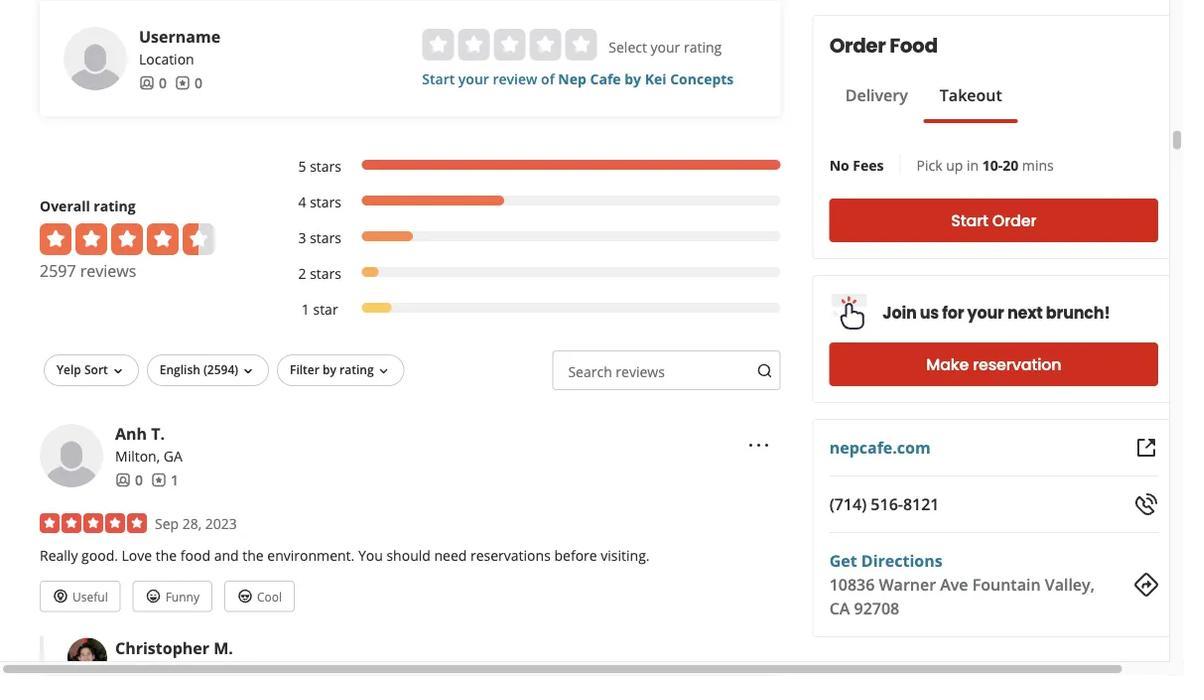Task type: describe. For each thing, give the bounding box(es) containing it.
overall rating
[[40, 196, 136, 215]]

get directions 10836 warner ave fountain valley, ca 92708
[[830, 550, 1095, 619]]

sep 28, 2023
[[155, 514, 237, 533]]

overall
[[40, 196, 90, 215]]

useful button
[[40, 581, 121, 612]]

menu image
[[747, 433, 771, 457]]

16 chevron down v2 image for sort
[[110, 363, 126, 379]]

delivery
[[846, 84, 908, 106]]

us
[[920, 302, 939, 324]]

anh
[[115, 423, 147, 444]]

start for start order
[[951, 209, 989, 232]]

make
[[927, 353, 969, 376]]

reviews element for location
[[175, 73, 203, 93]]

1 vertical spatial rating
[[94, 196, 136, 215]]

1 for 1
[[171, 470, 179, 489]]

t.
[[151, 423, 165, 444]]

3
[[298, 228, 306, 247]]

(no rating) image
[[422, 29, 597, 61]]

kei
[[645, 69, 667, 88]]

start your review of nep cafe by kei concepts
[[422, 69, 734, 88]]

16 useful v2 image
[[53, 588, 69, 604]]

m.
[[214, 637, 233, 658]]

fees
[[853, 155, 884, 174]]

next
[[1008, 302, 1043, 324]]

ave
[[940, 574, 969, 595]]

16 friends v2 image for location
[[139, 75, 155, 91]]

yelp
[[57, 362, 81, 378]]

16 friends v2 image for t.
[[115, 472, 131, 488]]

directions
[[862, 550, 943, 571]]

16 chevron down v2 image for (2594)
[[240, 363, 256, 379]]

2597 reviews
[[40, 260, 136, 282]]

pick up in 10-20 mins
[[917, 155, 1054, 174]]

4.5 star rating image
[[40, 224, 214, 255]]

username location
[[139, 26, 221, 68]]

sep
[[155, 514, 179, 533]]

really good. love the food and the environment. you should need reservations before visiting.
[[40, 546, 650, 565]]

in
[[967, 155, 979, 174]]

stars for 2 stars
[[310, 264, 341, 283]]

start for start your review of nep cafe by kei concepts
[[422, 69, 455, 88]]

anh t. milton, ga
[[115, 423, 183, 465]]

no fees
[[830, 155, 884, 174]]

0 vertical spatial order
[[830, 32, 886, 60]]

christopher
[[115, 637, 210, 658]]

1 horizontal spatial by
[[625, 69, 641, 88]]

(714) 516-8121
[[830, 493, 940, 515]]

by inside filter by rating dropdown button
[[323, 362, 337, 378]]

nep
[[558, 69, 587, 88]]

concepts
[[670, 69, 734, 88]]

16 funny v2 image
[[146, 588, 161, 604]]

you
[[358, 546, 383, 565]]

order food
[[830, 32, 938, 60]]

24 directions v2 image
[[1135, 573, 1159, 597]]

filter by rating
[[290, 362, 374, 378]]

food
[[890, 32, 938, 60]]

filter reviews by 4 stars rating element
[[278, 192, 781, 212]]

4 stars
[[298, 192, 341, 211]]

takeout
[[940, 84, 1002, 106]]

2 horizontal spatial 0
[[195, 73, 203, 92]]

24 external link v2 image
[[1135, 436, 1159, 460]]

2023
[[205, 514, 237, 533]]

filter by rating button
[[277, 355, 405, 386]]

get directions link
[[830, 550, 943, 571]]

english
[[160, 362, 200, 378]]

search image
[[757, 363, 773, 379]]

location
[[139, 49, 194, 68]]

10-
[[983, 155, 1003, 174]]

16 cool v2 image
[[237, 588, 253, 604]]

funny button
[[133, 581, 212, 612]]

cool button
[[224, 581, 295, 612]]

food
[[181, 546, 211, 565]]

username
[[139, 26, 221, 47]]

yelp sort button
[[44, 355, 139, 386]]

valley,
[[1045, 574, 1095, 595]]

reviews for search reviews
[[616, 362, 665, 381]]

get
[[830, 550, 857, 571]]

fountain
[[973, 574, 1041, 595]]

stars for 5 stars
[[310, 157, 341, 175]]

join
[[883, 302, 917, 324]]

0 for t.
[[135, 470, 143, 489]]

funny
[[165, 588, 200, 604]]

brunch!
[[1046, 302, 1110, 324]]

useful
[[72, 588, 108, 604]]

516-
[[871, 493, 903, 515]]

filter reviews by 5 stars rating element
[[278, 156, 781, 176]]

92708
[[854, 598, 900, 619]]

2
[[298, 264, 306, 283]]

2 the from the left
[[243, 546, 264, 565]]

search
[[568, 362, 612, 381]]

join us for your next brunch!
[[883, 302, 1110, 324]]

anh t. link
[[115, 423, 165, 444]]



Task type: locate. For each thing, give the bounding box(es) containing it.
0 vertical spatial by
[[625, 69, 641, 88]]

ca
[[830, 598, 850, 619]]

0 horizontal spatial reviews
[[80, 260, 136, 282]]

rating element
[[422, 29, 597, 61]]

rating up concepts
[[684, 37, 722, 56]]

reviews element down ga
[[151, 470, 179, 490]]

16 chevron down v2 image right (2594)
[[240, 363, 256, 379]]

1 horizontal spatial start
[[951, 209, 989, 232]]

cafe
[[590, 69, 621, 88]]

16 review v2 image down location
[[175, 75, 191, 91]]

2 horizontal spatial rating
[[684, 37, 722, 56]]

reviews element containing 1
[[151, 470, 179, 490]]

search reviews
[[568, 362, 665, 381]]

0 horizontal spatial 0
[[135, 470, 143, 489]]

2 vertical spatial rating
[[340, 362, 374, 378]]

really
[[40, 546, 78, 565]]

yelp sort
[[57, 362, 108, 378]]

16 review v2 image
[[175, 75, 191, 91], [151, 472, 167, 488]]

friends element down location
[[139, 73, 167, 93]]

16 chevron down v2 image inside 'yelp sort' popup button
[[110, 363, 126, 379]]

start inside button
[[951, 209, 989, 232]]

start order button
[[830, 199, 1159, 242]]

photo of christopher m. image
[[68, 638, 107, 676]]

16 review v2 image for location
[[175, 75, 191, 91]]

order up delivery
[[830, 32, 886, 60]]

christopher m.
[[115, 637, 233, 658]]

1 vertical spatial start
[[951, 209, 989, 232]]

0 horizontal spatial 16 friends v2 image
[[115, 472, 131, 488]]

good.
[[81, 546, 118, 565]]

0 down username location
[[195, 73, 203, 92]]

reviews for 2597 reviews
[[80, 260, 136, 282]]

1 horizontal spatial 16 friends v2 image
[[139, 75, 155, 91]]

1 vertical spatial 16 review v2 image
[[151, 472, 167, 488]]

stars right 4
[[310, 192, 341, 211]]

select
[[609, 37, 647, 56]]

0 vertical spatial start
[[422, 69, 455, 88]]

for
[[942, 302, 964, 324]]

0 vertical spatial 16 friends v2 image
[[139, 75, 155, 91]]

1 for 1 star
[[302, 300, 310, 318]]

cool
[[257, 588, 282, 604]]

mins
[[1022, 155, 1054, 174]]

5 star rating image
[[40, 513, 147, 533]]

love
[[122, 546, 152, 565]]

0 horizontal spatial the
[[156, 546, 177, 565]]

reviews element for t.
[[151, 470, 179, 490]]

your up kei
[[651, 37, 680, 56]]

nepcafe.com link
[[830, 437, 931, 458]]

friends element for location
[[139, 73, 167, 93]]

start
[[422, 69, 455, 88], [951, 209, 989, 232]]

24 phone v2 image
[[1135, 492, 1159, 516]]

rating up the 4.5 star rating image
[[94, 196, 136, 215]]

16 review v2 image for t.
[[151, 472, 167, 488]]

the left the food
[[156, 546, 177, 565]]

start order
[[951, 209, 1037, 232]]

1 vertical spatial 1
[[171, 470, 179, 489]]

rating
[[684, 37, 722, 56], [94, 196, 136, 215], [340, 362, 374, 378]]

None radio
[[458, 29, 490, 61], [494, 29, 526, 61], [529, 29, 561, 61], [458, 29, 490, 61], [494, 29, 526, 61], [529, 29, 561, 61]]

1 16 chevron down v2 image from the left
[[110, 363, 126, 379]]

16 chevron down v2 image
[[110, 363, 126, 379], [240, 363, 256, 379]]

(2594)
[[204, 362, 238, 378]]

1 horizontal spatial order
[[993, 209, 1037, 232]]

make reservation link
[[830, 343, 1159, 386]]

0 vertical spatial your
[[651, 37, 680, 56]]

16 chevron down v2 image right sort
[[110, 363, 126, 379]]

rating for filter by rating
[[340, 362, 374, 378]]

1 horizontal spatial the
[[243, 546, 264, 565]]

visiting.
[[601, 546, 650, 565]]

None radio
[[422, 29, 454, 61], [565, 29, 597, 61], [422, 29, 454, 61], [565, 29, 597, 61]]

order down 20
[[993, 209, 1037, 232]]

reviews down the 4.5 star rating image
[[80, 260, 136, 282]]

0 down the milton,
[[135, 470, 143, 489]]

0
[[159, 73, 167, 92], [195, 73, 203, 92], [135, 470, 143, 489]]

reservation
[[973, 353, 1062, 376]]

stars for 3 stars
[[310, 228, 341, 247]]

reservations
[[471, 546, 551, 565]]

up
[[946, 155, 963, 174]]

nepcafe.com
[[830, 437, 931, 458]]

4
[[298, 192, 306, 211]]

your right 'for'
[[968, 302, 1004, 324]]

rating for select your rating
[[684, 37, 722, 56]]

by right filter
[[323, 362, 337, 378]]

1 horizontal spatial reviews
[[616, 362, 665, 381]]

stars for 4 stars
[[310, 192, 341, 211]]

3 stars
[[298, 228, 341, 247]]

1 horizontal spatial 16 review v2 image
[[175, 75, 191, 91]]

0 horizontal spatial 1
[[171, 470, 179, 489]]

1 horizontal spatial your
[[651, 37, 680, 56]]

milton,
[[115, 446, 160, 465]]

reviews element containing 0
[[175, 73, 203, 93]]

takeout tab panel
[[830, 123, 1018, 131]]

1 stars from the top
[[310, 157, 341, 175]]

1 vertical spatial your
[[458, 69, 489, 88]]

2597
[[40, 260, 76, 282]]

reviews element
[[175, 73, 203, 93], [151, 470, 179, 490]]

1 horizontal spatial 16 chevron down v2 image
[[240, 363, 256, 379]]

2 stars from the top
[[310, 192, 341, 211]]

review
[[493, 69, 538, 88]]

environment.
[[267, 546, 355, 565]]

0 horizontal spatial 16 review v2 image
[[151, 472, 167, 488]]

by
[[625, 69, 641, 88], [323, 362, 337, 378]]

no
[[830, 155, 850, 174]]

start down in
[[951, 209, 989, 232]]

28,
[[182, 514, 202, 533]]

photo of username image
[[64, 27, 127, 91]]

star
[[313, 300, 338, 318]]

20
[[1003, 155, 1019, 174]]

tab list containing delivery
[[830, 83, 1018, 123]]

1 vertical spatial by
[[323, 362, 337, 378]]

need
[[434, 546, 467, 565]]

3 stars from the top
[[310, 228, 341, 247]]

2 vertical spatial your
[[968, 302, 1004, 324]]

make reservation
[[927, 353, 1062, 376]]

reviews element down location
[[175, 73, 203, 93]]

16 chevron down v2 image
[[376, 363, 392, 379]]

english (2594) button
[[147, 355, 269, 386]]

friends element for t.
[[115, 470, 143, 490]]

0 down location
[[159, 73, 167, 92]]

4 stars from the top
[[310, 264, 341, 283]]

by left kei
[[625, 69, 641, 88]]

stars right 5
[[310, 157, 341, 175]]

photo of anh t. image
[[40, 424, 103, 488]]

8121
[[903, 493, 940, 515]]

0 for location
[[159, 73, 167, 92]]

  text field
[[552, 351, 781, 390]]

0 vertical spatial 16 review v2 image
[[175, 75, 191, 91]]

0 horizontal spatial start
[[422, 69, 455, 88]]

rating inside filter by rating dropdown button
[[340, 362, 374, 378]]

10836
[[830, 574, 875, 595]]

filter reviews by 2 stars rating element
[[278, 263, 781, 283]]

(714)
[[830, 493, 867, 515]]

tab list
[[830, 83, 1018, 123]]

1 vertical spatial 16 friends v2 image
[[115, 472, 131, 488]]

5
[[298, 157, 306, 175]]

sort
[[84, 362, 108, 378]]

1 horizontal spatial rating
[[340, 362, 374, 378]]

0 horizontal spatial 16 chevron down v2 image
[[110, 363, 126, 379]]

select your rating
[[609, 37, 722, 56]]

and
[[214, 546, 239, 565]]

1 vertical spatial friends element
[[115, 470, 143, 490]]

1 horizontal spatial 1
[[302, 300, 310, 318]]

filter reviews by 3 stars rating element
[[278, 228, 781, 247]]

1 horizontal spatial 0
[[159, 73, 167, 92]]

1 the from the left
[[156, 546, 177, 565]]

1 vertical spatial reviews element
[[151, 470, 179, 490]]

friends element
[[139, 73, 167, 93], [115, 470, 143, 490]]

1
[[302, 300, 310, 318], [171, 470, 179, 489]]

pick
[[917, 155, 943, 174]]

your left "review"
[[458, 69, 489, 88]]

stars right 3
[[310, 228, 341, 247]]

16 review v2 image down ga
[[151, 472, 167, 488]]

ga
[[164, 446, 183, 465]]

16 friends v2 image down location
[[139, 75, 155, 91]]

stars right 2 at the left top of the page
[[310, 264, 341, 283]]

16 friends v2 image down the milton,
[[115, 472, 131, 488]]

1 down ga
[[171, 470, 179, 489]]

2 stars
[[298, 264, 341, 283]]

5 stars
[[298, 157, 341, 175]]

0 horizontal spatial your
[[458, 69, 489, 88]]

friends element down the milton,
[[115, 470, 143, 490]]

your for start
[[458, 69, 489, 88]]

of
[[541, 69, 555, 88]]

0 vertical spatial rating
[[684, 37, 722, 56]]

0 vertical spatial reviews
[[80, 260, 136, 282]]

the
[[156, 546, 177, 565], [243, 546, 264, 565]]

16 chevron down v2 image inside english (2594) dropdown button
[[240, 363, 256, 379]]

rating left 16 chevron down v2 image
[[340, 362, 374, 378]]

0 horizontal spatial order
[[830, 32, 886, 60]]

order
[[830, 32, 886, 60], [993, 209, 1037, 232]]

0 horizontal spatial by
[[323, 362, 337, 378]]

should
[[387, 546, 431, 565]]

the right and
[[243, 546, 264, 565]]

16 friends v2 image
[[139, 75, 155, 91], [115, 472, 131, 488]]

2 horizontal spatial your
[[968, 302, 1004, 324]]

your
[[651, 37, 680, 56], [458, 69, 489, 88], [968, 302, 1004, 324]]

order inside the start order button
[[993, 209, 1037, 232]]

2 16 chevron down v2 image from the left
[[240, 363, 256, 379]]

before
[[554, 546, 597, 565]]

reviews right search
[[616, 362, 665, 381]]

1 vertical spatial reviews
[[616, 362, 665, 381]]

english (2594)
[[160, 362, 238, 378]]

your for select
[[651, 37, 680, 56]]

0 vertical spatial friends element
[[139, 73, 167, 93]]

0 vertical spatial 1
[[302, 300, 310, 318]]

filter reviews by 1 star rating element
[[278, 299, 781, 319]]

0 horizontal spatial rating
[[94, 196, 136, 215]]

warner
[[879, 574, 936, 595]]

start left "review"
[[422, 69, 455, 88]]

1 vertical spatial order
[[993, 209, 1037, 232]]

1 star
[[302, 300, 338, 318]]

0 vertical spatial reviews element
[[175, 73, 203, 93]]

filter
[[290, 362, 320, 378]]

1 left star
[[302, 300, 310, 318]]



Task type: vqa. For each thing, say whether or not it's contained in the screenshot.
third Free from the left
no



